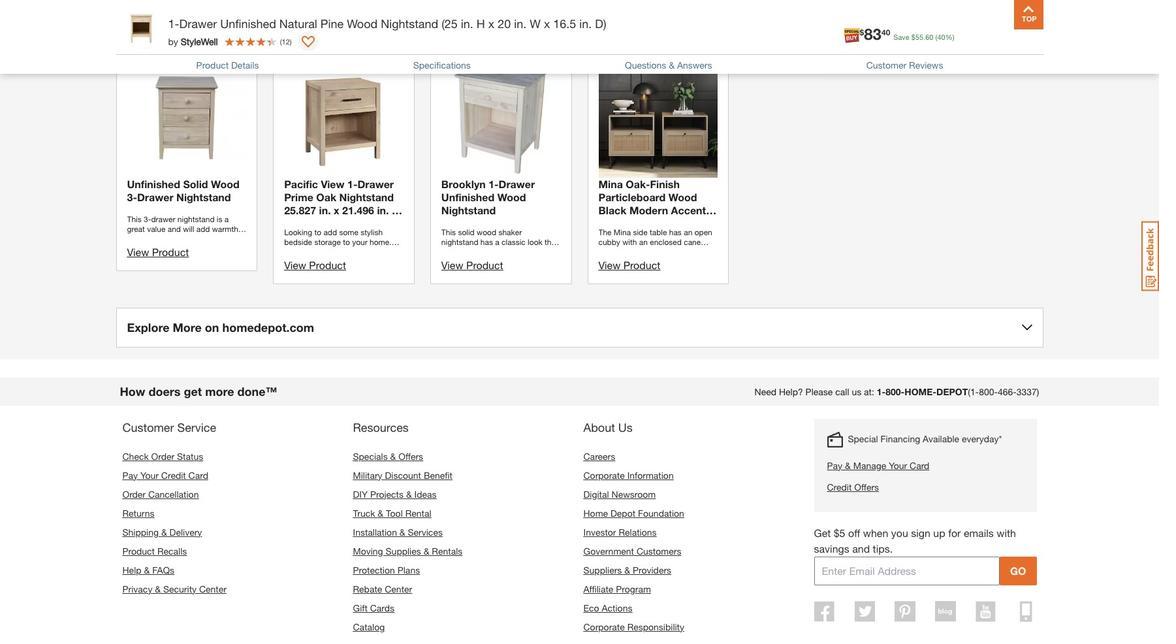 Task type: describe. For each thing, give the bounding box(es) containing it.
h
[[477, 16, 485, 31]]

special
[[848, 433, 879, 444]]

corporate for corporate responsibility
[[584, 621, 625, 632]]

returns link
[[123, 508, 155, 519]]

affiliate program link
[[584, 583, 651, 594]]

careers
[[584, 451, 616, 462]]

& for truck & tool rental
[[378, 508, 384, 519]]

check
[[123, 451, 149, 462]]

when
[[864, 526, 889, 539]]

drawer inside unfinished solid wood 3-drawer nightstand
[[137, 191, 174, 203]]

x down oak
[[334, 204, 340, 216]]

$ 83 40
[[860, 25, 891, 43]]

suppliers
[[584, 564, 622, 575]]

d)
[[595, 16, 607, 31]]

(1-
[[969, 386, 980, 397]]

unfinished solid wood 3-drawer nightstand link
[[127, 58, 246, 204]]

home depot on twitter image
[[855, 601, 876, 622]]

services
[[408, 526, 443, 538]]

suppliers & providers
[[584, 564, 672, 575]]

stylewell
[[181, 36, 218, 47]]

product for mina oak-finish particleboard wood black modern accent storage living room side end table bedroom nightstand, set of 2 image
[[624, 259, 661, 271]]

& for suppliers & providers
[[625, 564, 631, 575]]

rebate center
[[353, 583, 412, 594]]

product for unfinished solid wood 3-drawer nightstand image
[[152, 246, 189, 258]]

military
[[353, 470, 383, 481]]

you
[[892, 526, 909, 539]]

plans
[[398, 564, 420, 575]]

about
[[584, 420, 615, 434]]

help & faqs
[[123, 564, 175, 575]]

special financing available everyday*
[[848, 433, 1003, 444]]

pay for pay & manage your card
[[828, 460, 843, 471]]

$ inside $ 83 40
[[860, 27, 865, 37]]

home depot mobile apps image
[[1020, 601, 1033, 622]]

shipping & delivery
[[123, 526, 202, 538]]

providers
[[633, 564, 672, 575]]

get
[[184, 384, 202, 398]]

83
[[865, 25, 882, 43]]

recalls
[[157, 545, 187, 557]]

depot
[[937, 386, 969, 397]]

x right 21.496
[[392, 204, 398, 216]]

security
[[163, 583, 197, 594]]

prime
[[284, 191, 314, 203]]

1 horizontal spatial credit
[[828, 481, 852, 493]]

in. down oak
[[319, 204, 331, 216]]

1 horizontal spatial (
[[936, 33, 938, 41]]

truck & tool rental
[[353, 508, 432, 519]]

government customers
[[584, 545, 682, 557]]

view product link for pacific view 1-drawer prime oak nightstand 25.827 in. x 21.496 in. x 17.48 in.
[[284, 259, 346, 271]]

home-
[[905, 386, 937, 397]]

rebate center link
[[353, 583, 412, 594]]

& for shipping & delivery
[[161, 526, 167, 538]]

60
[[926, 33, 934, 41]]

customers
[[637, 545, 682, 557]]

returns
[[123, 508, 155, 519]]

specials & offers
[[353, 451, 423, 462]]

corporate for corporate information
[[584, 470, 625, 481]]

diy projects & ideas link
[[353, 489, 437, 500]]

view product for brooklyn 1-drawer unfinished wood nightstand
[[442, 259, 504, 271]]

save $ 55 . 60 ( 40 %)
[[894, 33, 955, 41]]

& for questions & answers
[[669, 59, 675, 70]]

3337)
[[1017, 386, 1040, 397]]

in. right 21.496
[[377, 204, 389, 216]]

home depot foundation
[[584, 508, 685, 519]]

reviews
[[910, 59, 944, 70]]

pay your credit card link
[[123, 470, 208, 481]]

truck
[[353, 508, 375, 519]]

view product link for brooklyn 1-drawer unfinished wood nightstand
[[442, 259, 504, 271]]

top button
[[1014, 0, 1044, 29]]

1- right at:
[[877, 386, 886, 397]]

eco
[[584, 602, 600, 613]]

& for privacy & security center
[[155, 583, 161, 594]]

rental
[[406, 508, 432, 519]]

0 horizontal spatial (
[[280, 37, 282, 45]]

rebate
[[353, 583, 382, 594]]

home depot on youtube image
[[976, 601, 997, 622]]

government customers link
[[584, 545, 682, 557]]

homedepot.com
[[222, 320, 314, 334]]

1- inside pacific view 1-drawer prime oak nightstand 25.827 in. x 21.496 in. x 17.48 in.
[[348, 178, 358, 190]]

gift cards link
[[353, 602, 395, 613]]

with
[[997, 526, 1017, 539]]

brooklyn 1-drawer unfinished wood nightstand image
[[442, 58, 561, 178]]

Enter Email Address text field
[[814, 557, 1000, 585]]

17.48
[[284, 217, 311, 229]]

moving supplies & rentals link
[[353, 545, 463, 557]]

21.496
[[342, 204, 374, 216]]

25.827
[[284, 204, 316, 216]]

w
[[530, 16, 541, 31]]

home depot blog image
[[936, 601, 956, 622]]

drawer inside pacific view 1-drawer prime oak nightstand 25.827 in. x 21.496 in. x 17.48 in.
[[358, 178, 394, 190]]

investor
[[584, 526, 617, 538]]

need help? please call us at: 1-800-home-depot (1-800-466-3337)
[[755, 386, 1040, 397]]

relations
[[619, 526, 657, 538]]

corporate information
[[584, 470, 674, 481]]

view product for unfinished solid wood 3-drawer nightstand
[[127, 246, 189, 258]]

brooklyn 1-drawer unfinished wood nightstand
[[442, 178, 535, 216]]

service
[[177, 420, 216, 434]]

catalog
[[353, 621, 385, 632]]

save
[[894, 33, 910, 41]]

unfinished solid wood 3-drawer nightstand image
[[127, 58, 246, 178]]

in. left w
[[514, 16, 527, 31]]

specifications
[[413, 59, 471, 70]]

projects
[[370, 489, 404, 500]]

privacy
[[123, 583, 153, 594]]

actions
[[602, 602, 633, 613]]

explore more on homedepot.com button
[[116, 308, 1044, 347]]

1 horizontal spatial 40
[[938, 33, 946, 41]]

in. left "d)"
[[580, 16, 592, 31]]

diy projects & ideas
[[353, 489, 437, 500]]

home depot on pinterest image
[[896, 601, 916, 622]]

1- inside brooklyn 1-drawer unfinished wood nightstand
[[489, 178, 499, 190]]

1 horizontal spatial $
[[912, 33, 916, 41]]

1 horizontal spatial order
[[151, 451, 175, 462]]

go button
[[1000, 557, 1037, 585]]

1 horizontal spatial your
[[889, 460, 908, 471]]

benefit
[[424, 470, 453, 481]]

pacific view 1-drawer prime oak nightstand 25.827 in. x 21.496 in. x 17.48 in. link
[[284, 58, 404, 229]]

ideas
[[415, 489, 437, 500]]

view product for pacific view 1-drawer prime oak nightstand 25.827 in. x 21.496 in. x 17.48 in.
[[284, 259, 346, 271]]

moving supplies & rentals
[[353, 545, 463, 557]]

0 horizontal spatial card
[[189, 470, 208, 481]]

16.5
[[554, 16, 576, 31]]

1-drawer unfinished natural pine wood nightstand (25 in. h x 20 in. w x 16.5 in. d)
[[168, 16, 607, 31]]

how
[[120, 384, 145, 398]]



Task type: vqa. For each thing, say whether or not it's contained in the screenshot.
bottom Customer
yes



Task type: locate. For each thing, give the bounding box(es) containing it.
view for brooklyn 1-drawer unfinished wood nightstand
[[442, 259, 464, 271]]

unfinished inside unfinished solid wood 3-drawer nightstand
[[127, 178, 180, 190]]

products
[[197, 8, 285, 36]]

1 vertical spatial offers
[[855, 481, 880, 493]]

& down services on the left bottom of page
[[424, 545, 430, 557]]

your down the financing
[[889, 460, 908, 471]]

0 horizontal spatial unfinished
[[127, 178, 180, 190]]

offers down manage
[[855, 481, 880, 493]]

0 horizontal spatial offers
[[399, 451, 423, 462]]

solid
[[183, 178, 208, 190]]

unfinished down brooklyn
[[442, 191, 495, 203]]

view product link for unfinished solid wood 3-drawer nightstand
[[127, 246, 189, 258]]

x right "h"
[[489, 16, 495, 31]]

shipping & delivery link
[[123, 526, 202, 538]]

1 vertical spatial credit
[[828, 481, 852, 493]]

nightstand up 21.496
[[339, 191, 394, 203]]

& left tool
[[378, 508, 384, 519]]

0 horizontal spatial center
[[199, 583, 227, 594]]

0 horizontal spatial order
[[123, 489, 146, 500]]

product for pacific view 1-drawer prime oak nightstand 25.827 in. x 21.496 in. x 17.48 in. image
[[309, 259, 346, 271]]

questions
[[625, 59, 667, 70]]

800- right at:
[[886, 386, 905, 397]]

2 vertical spatial wood
[[498, 191, 526, 203]]

& left manage
[[846, 460, 851, 471]]

installation & services
[[353, 526, 443, 538]]

eco actions link
[[584, 602, 633, 613]]

protection plans
[[353, 564, 420, 575]]

1 vertical spatial wood
[[211, 178, 240, 190]]

& left ideas
[[406, 489, 412, 500]]

$
[[860, 27, 865, 37], [912, 33, 916, 41]]

2 horizontal spatial unfinished
[[442, 191, 495, 203]]

800-
[[886, 386, 905, 397], [980, 386, 998, 397]]

order cancellation
[[123, 489, 199, 500]]

40 left 'save'
[[882, 27, 891, 37]]

0 vertical spatial credit
[[161, 470, 186, 481]]

customer for customer service
[[123, 420, 174, 434]]

credit up the cancellation
[[161, 470, 186, 481]]

details
[[231, 59, 259, 70]]

& up "military discount benefit"
[[390, 451, 396, 462]]

1 horizontal spatial wood
[[347, 16, 378, 31]]

0 vertical spatial customer
[[867, 59, 907, 70]]

done™
[[238, 384, 277, 398]]

1 vertical spatial customer
[[123, 420, 174, 434]]

wood inside unfinished solid wood 3-drawer nightstand
[[211, 178, 240, 190]]

corporate down careers 'link' on the right bottom
[[584, 470, 625, 481]]

digital newsroom link
[[584, 489, 656, 500]]

1 center from the left
[[199, 583, 227, 594]]

& down faqs
[[155, 583, 161, 594]]

resources
[[353, 420, 409, 434]]

corporate
[[584, 470, 625, 481], [584, 621, 625, 632]]

0 vertical spatial unfinished
[[220, 16, 276, 31]]

1 800- from the left
[[886, 386, 905, 397]]

0 horizontal spatial wood
[[211, 178, 240, 190]]

tips.
[[873, 542, 893, 555]]

corporate down eco actions
[[584, 621, 625, 632]]

center
[[199, 583, 227, 594], [385, 583, 412, 594]]

suppliers & providers link
[[584, 564, 672, 575]]

available
[[923, 433, 960, 444]]

nightstand inside brooklyn 1-drawer unfinished wood nightstand
[[442, 204, 496, 216]]

discount
[[385, 470, 421, 481]]

0 vertical spatial offers
[[399, 451, 423, 462]]

& for specials & offers
[[390, 451, 396, 462]]

1 horizontal spatial customer
[[867, 59, 907, 70]]

center down plans
[[385, 583, 412, 594]]

nightstand down solid
[[176, 191, 231, 203]]

1 corporate from the top
[[584, 470, 625, 481]]

customer for customer reviews
[[867, 59, 907, 70]]

nightstand inside unfinished solid wood 3-drawer nightstand
[[176, 191, 231, 203]]

1 horizontal spatial center
[[385, 583, 412, 594]]

drawer inside brooklyn 1-drawer unfinished wood nightstand
[[499, 178, 535, 190]]

explore more on homedepot.com
[[127, 320, 314, 334]]

1- up by
[[168, 16, 179, 31]]

gift cards
[[353, 602, 395, 613]]

digital
[[584, 489, 609, 500]]

view inside pacific view 1-drawer prime oak nightstand 25.827 in. x 21.496 in. x 17.48 in.
[[321, 178, 345, 190]]

0 vertical spatial wood
[[347, 16, 378, 31]]

x
[[489, 16, 495, 31], [544, 16, 550, 31], [334, 204, 340, 216], [392, 204, 398, 216]]

credit down the pay & manage your card
[[828, 481, 852, 493]]

1 horizontal spatial 800-
[[980, 386, 998, 397]]

corporate information link
[[584, 470, 674, 481]]

0 horizontal spatial 40
[[882, 27, 891, 37]]

pay your credit card
[[123, 470, 208, 481]]

gift
[[353, 602, 368, 613]]

natural
[[280, 16, 317, 31]]

go
[[1011, 564, 1027, 577]]

unfinished up details
[[220, 16, 276, 31]]

& for help & faqs
[[144, 564, 150, 575]]

1 vertical spatial corporate
[[584, 621, 625, 632]]

questions & answers button
[[625, 59, 713, 70], [625, 59, 713, 70]]

2 corporate from the top
[[584, 621, 625, 632]]

card
[[910, 460, 930, 471], [189, 470, 208, 481]]

customer reviews
[[867, 59, 944, 70]]

1 vertical spatial unfinished
[[127, 178, 180, 190]]

( left )
[[280, 37, 282, 45]]

0 horizontal spatial pay
[[123, 470, 138, 481]]

card down status
[[189, 470, 208, 481]]

by stylewell
[[168, 36, 218, 47]]

view for pacific view 1-drawer prime oak nightstand 25.827 in. x 21.496 in. x 17.48 in.
[[284, 259, 306, 271]]

in. left "h"
[[461, 16, 474, 31]]

view product link
[[127, 246, 189, 258], [599, 259, 661, 271], [284, 259, 346, 271], [442, 259, 504, 271]]

in. right 17.48
[[313, 217, 325, 229]]

unfinished up the 3-
[[127, 178, 180, 190]]

customer
[[867, 59, 907, 70], [123, 420, 174, 434]]

diy
[[353, 489, 368, 500]]

us
[[619, 420, 633, 434]]

corporate responsibility link
[[584, 621, 685, 632]]

0 horizontal spatial credit
[[161, 470, 186, 481]]

credit offers link
[[828, 480, 1003, 494]]

& left answers
[[669, 59, 675, 70]]

40 inside $ 83 40
[[882, 27, 891, 37]]

tool
[[386, 508, 403, 519]]

pay inside pay & manage your card link
[[828, 460, 843, 471]]

customer up check
[[123, 420, 174, 434]]

nightstand down brooklyn
[[442, 204, 496, 216]]

$ left .
[[912, 33, 916, 41]]

0 horizontal spatial 800-
[[886, 386, 905, 397]]

home
[[584, 508, 608, 519]]

& up supplies
[[400, 526, 406, 538]]

manage
[[854, 460, 887, 471]]

offers
[[399, 451, 423, 462], [855, 481, 880, 493]]

explore
[[127, 320, 170, 334]]

0 horizontal spatial customer
[[123, 420, 174, 434]]

affiliate program
[[584, 583, 651, 594]]

order
[[151, 451, 175, 462], [123, 489, 146, 500]]

more
[[173, 320, 202, 334]]

1 horizontal spatial card
[[910, 460, 930, 471]]

protection plans link
[[353, 564, 420, 575]]

1 horizontal spatial unfinished
[[220, 16, 276, 31]]

card up the credit offers link
[[910, 460, 930, 471]]

pay for pay your credit card
[[123, 470, 138, 481]]

rentals
[[432, 545, 463, 557]]

x right w
[[544, 16, 550, 31]]

0 vertical spatial order
[[151, 451, 175, 462]]

for
[[949, 526, 961, 539]]

order up pay your credit card
[[151, 451, 175, 462]]

pacific view 1-drawer prime oak nightstand 25.827 in. x 21.496 in. x 17.48 in.
[[284, 178, 398, 229]]

0 vertical spatial corporate
[[584, 470, 625, 481]]

in.
[[461, 16, 474, 31], [514, 16, 527, 31], [580, 16, 592, 31], [319, 204, 331, 216], [377, 204, 389, 216], [313, 217, 325, 229]]

program
[[616, 583, 651, 594]]

wood inside brooklyn 1-drawer unfinished wood nightstand
[[498, 191, 526, 203]]

please
[[806, 386, 833, 397]]

eco actions
[[584, 602, 633, 613]]

product for brooklyn 1-drawer unfinished wood nightstand 'image'
[[467, 259, 504, 271]]

1 horizontal spatial offers
[[855, 481, 880, 493]]

feedback link image
[[1142, 221, 1160, 291]]

product
[[196, 59, 229, 70], [152, 246, 189, 258], [624, 259, 661, 271], [309, 259, 346, 271], [467, 259, 504, 271], [123, 545, 155, 557]]

product image image
[[119, 7, 162, 49]]

truck & tool rental link
[[353, 508, 432, 519]]

check order status
[[123, 451, 203, 462]]

privacy & security center link
[[123, 583, 227, 594]]

2 center from the left
[[385, 583, 412, 594]]

help
[[123, 564, 141, 575]]

your up order cancellation
[[140, 470, 159, 481]]

1- right brooklyn
[[489, 178, 499, 190]]

800- right the depot
[[980, 386, 998, 397]]

%)
[[946, 33, 955, 41]]

us
[[852, 386, 862, 397]]

pacific view 1-drawer prime oak nightstand 25.827 in. x 21.496 in. x 17.48 in. image
[[284, 58, 404, 178]]

nightstand inside pacific view 1-drawer prime oak nightstand 25.827 in. x 21.496 in. x 17.48 in.
[[339, 191, 394, 203]]

credit
[[161, 470, 186, 481], [828, 481, 852, 493]]

$ left 'save'
[[860, 27, 865, 37]]

( right 60
[[936, 33, 938, 41]]

catalog link
[[353, 621, 385, 632]]

2 800- from the left
[[980, 386, 998, 397]]

digital newsroom
[[584, 489, 656, 500]]

0 horizontal spatial your
[[140, 470, 159, 481]]

on
[[205, 320, 219, 334]]

pay & manage your card
[[828, 460, 930, 471]]

1 vertical spatial order
[[123, 489, 146, 500]]

40 right 60
[[938, 33, 946, 41]]

.
[[924, 33, 926, 41]]

military discount benefit link
[[353, 470, 453, 481]]

customer down 'save'
[[867, 59, 907, 70]]

investor relations link
[[584, 526, 657, 538]]

view for unfinished solid wood 3-drawer nightstand
[[127, 246, 149, 258]]

& down government customers
[[625, 564, 631, 575]]

1- up 21.496
[[348, 178, 358, 190]]

nightstand left (25
[[381, 16, 439, 31]]

military discount benefit
[[353, 470, 453, 481]]

credit offers
[[828, 481, 880, 493]]

2 horizontal spatial wood
[[498, 191, 526, 203]]

everyday*
[[962, 433, 1003, 444]]

2 vertical spatial unfinished
[[442, 191, 495, 203]]

installation & services link
[[353, 526, 443, 538]]

privacy & security center
[[123, 583, 227, 594]]

unfinished inside brooklyn 1-drawer unfinished wood nightstand
[[442, 191, 495, 203]]

& right help
[[144, 564, 150, 575]]

mina oak-finish particleboard wood black modern accent storage living room side end table bedroom nightstand, set of 2 image
[[599, 58, 718, 178]]

specials
[[353, 451, 388, 462]]

order up returns link
[[123, 489, 146, 500]]

& for installation & services
[[400, 526, 406, 538]]

pacific
[[284, 178, 318, 190]]

)
[[290, 37, 292, 45]]

get $5 off when you sign up for emails with savings and tips.
[[814, 526, 1017, 555]]

1 horizontal spatial pay
[[828, 460, 843, 471]]

information
[[628, 470, 674, 481]]

& for pay & manage your card
[[846, 460, 851, 471]]

$5
[[834, 526, 846, 539]]

offers up discount
[[399, 451, 423, 462]]

center right security
[[199, 583, 227, 594]]

pay up "credit offers"
[[828, 460, 843, 471]]

display image
[[302, 36, 315, 49]]

home depot on facebook image
[[815, 601, 835, 622]]

pay down check
[[123, 470, 138, 481]]

0 horizontal spatial $
[[860, 27, 865, 37]]

& up recalls
[[161, 526, 167, 538]]

supplies
[[386, 545, 421, 557]]

(
[[936, 33, 938, 41], [280, 37, 282, 45]]



